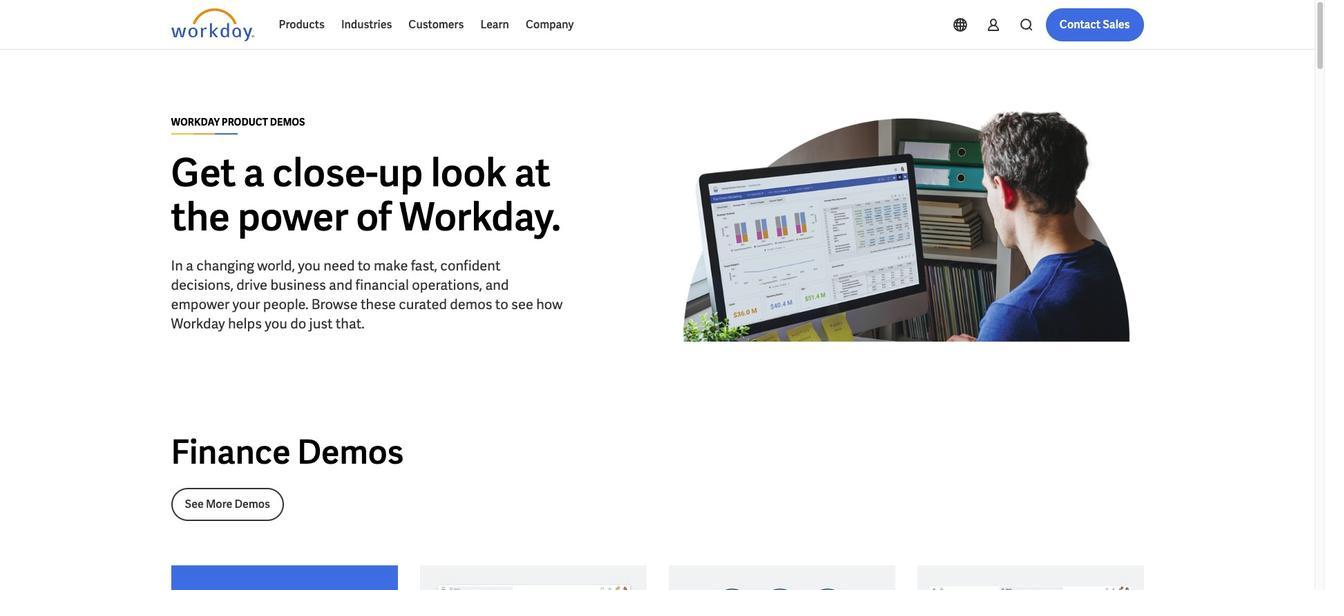 Task type: describe. For each thing, give the bounding box(es) containing it.
world,
[[257, 257, 295, 275]]

man using computer image
[[669, 72, 1144, 389]]

at
[[515, 148, 550, 199]]

drive
[[237, 277, 268, 295]]

financial
[[356, 277, 409, 295]]

see
[[511, 296, 533, 314]]

get a close-up look at the power of workday.
[[171, 148, 561, 243]]

curated
[[399, 296, 447, 314]]

contact sales
[[1060, 17, 1130, 32]]

customers button
[[400, 8, 472, 41]]

power
[[238, 192, 349, 243]]

contact
[[1060, 17, 1101, 32]]

operations,
[[412, 277, 482, 295]]

up
[[378, 148, 423, 199]]

industries
[[341, 17, 392, 32]]

empower
[[171, 296, 230, 314]]

workday product demos
[[171, 116, 305, 129]]

2 and from the left
[[485, 277, 509, 295]]

look
[[431, 148, 507, 199]]

learn
[[481, 17, 509, 32]]

finance demos
[[171, 431, 404, 474]]

that.
[[336, 315, 365, 333]]

1 horizontal spatial to
[[495, 296, 508, 314]]

0 vertical spatial to
[[358, 257, 371, 275]]

sales
[[1103, 17, 1130, 32]]

decisions,
[[171, 277, 234, 295]]

1 horizontal spatial demos
[[297, 431, 404, 474]]

get
[[171, 148, 236, 199]]

products
[[279, 17, 325, 32]]

demos
[[270, 116, 305, 129]]

in a changing world, you need to make fast, confident decisions, drive business and financial operations, and empower your people. browse these curated demos to see how workday helps you do just that.
[[171, 257, 563, 333]]

1 horizontal spatial you
[[298, 257, 321, 275]]

0 horizontal spatial demos
[[235, 497, 270, 512]]

watch the workday for finance demo image
[[171, 566, 398, 591]]

workday.
[[399, 192, 561, 243]]

company
[[526, 17, 574, 32]]

of
[[356, 192, 392, 243]]

products button
[[271, 8, 333, 41]]

business
[[270, 277, 326, 295]]

see more demos
[[185, 497, 270, 512]]

workday
[[171, 315, 225, 333]]

workday
[[171, 116, 220, 129]]

browse
[[312, 296, 358, 314]]



Task type: locate. For each thing, give the bounding box(es) containing it.
product
[[222, 116, 268, 129]]

people.
[[263, 296, 309, 314]]

these
[[361, 296, 396, 314]]

see more demos link
[[171, 488, 284, 521]]

a inside "get a close-up look at the power of workday."
[[243, 148, 265, 199]]

you down people. on the bottom
[[265, 315, 287, 333]]

0 horizontal spatial and
[[329, 277, 353, 295]]

1 vertical spatial demos
[[235, 497, 270, 512]]

0 horizontal spatial a
[[186, 257, 194, 275]]

watch the workday adaptive planning demo image
[[669, 566, 895, 591]]

a inside in a changing world, you need to make fast, confident decisions, drive business and financial operations, and empower your people. browse these curated demos to see how workday helps you do just that.
[[186, 257, 194, 275]]

1 vertical spatial you
[[265, 315, 287, 333]]

0 vertical spatial demos
[[297, 431, 404, 474]]

learn button
[[472, 8, 518, 41]]

changing
[[196, 257, 254, 275]]

finance
[[171, 431, 291, 474]]

and down need
[[329, 277, 353, 295]]

and up demos
[[485, 277, 509, 295]]

to left see
[[495, 296, 508, 314]]

do
[[290, 315, 306, 333]]

company button
[[518, 8, 582, 41]]

go to the homepage image
[[171, 8, 254, 41]]

0 vertical spatial a
[[243, 148, 265, 199]]

watch the finance intelligent data core demo image
[[917, 566, 1144, 591]]

make
[[374, 257, 408, 275]]

helps
[[228, 315, 262, 333]]

1 horizontal spatial a
[[243, 148, 265, 199]]

how
[[536, 296, 563, 314]]

demos
[[450, 296, 492, 314]]

you up business
[[298, 257, 321, 275]]

watch the spend management for procurement demo image
[[420, 566, 646, 591]]

1 and from the left
[[329, 277, 353, 295]]

fast,
[[411, 257, 437, 275]]

demos
[[297, 431, 404, 474], [235, 497, 270, 512]]

industries button
[[333, 8, 400, 41]]

contact sales link
[[1046, 8, 1144, 41]]

and
[[329, 277, 353, 295], [485, 277, 509, 295]]

a right get
[[243, 148, 265, 199]]

0 horizontal spatial you
[[265, 315, 287, 333]]

1 vertical spatial a
[[186, 257, 194, 275]]

a for get
[[243, 148, 265, 199]]

1 horizontal spatial and
[[485, 277, 509, 295]]

in
[[171, 257, 183, 275]]

a right 'in'
[[186, 257, 194, 275]]

a for in
[[186, 257, 194, 275]]

confident
[[440, 257, 501, 275]]

more
[[206, 497, 232, 512]]

customers
[[409, 17, 464, 32]]

need
[[324, 257, 355, 275]]

see
[[185, 497, 204, 512]]

you
[[298, 257, 321, 275], [265, 315, 287, 333]]

just
[[309, 315, 333, 333]]

1 vertical spatial to
[[495, 296, 508, 314]]

the
[[171, 192, 230, 243]]

a
[[243, 148, 265, 199], [186, 257, 194, 275]]

0 horizontal spatial to
[[358, 257, 371, 275]]

to right need
[[358, 257, 371, 275]]

your
[[233, 296, 260, 314]]

to
[[358, 257, 371, 275], [495, 296, 508, 314]]

close-
[[272, 148, 378, 199]]

0 vertical spatial you
[[298, 257, 321, 275]]



Task type: vqa. For each thing, say whether or not it's contained in the screenshot.
a to the right
yes



